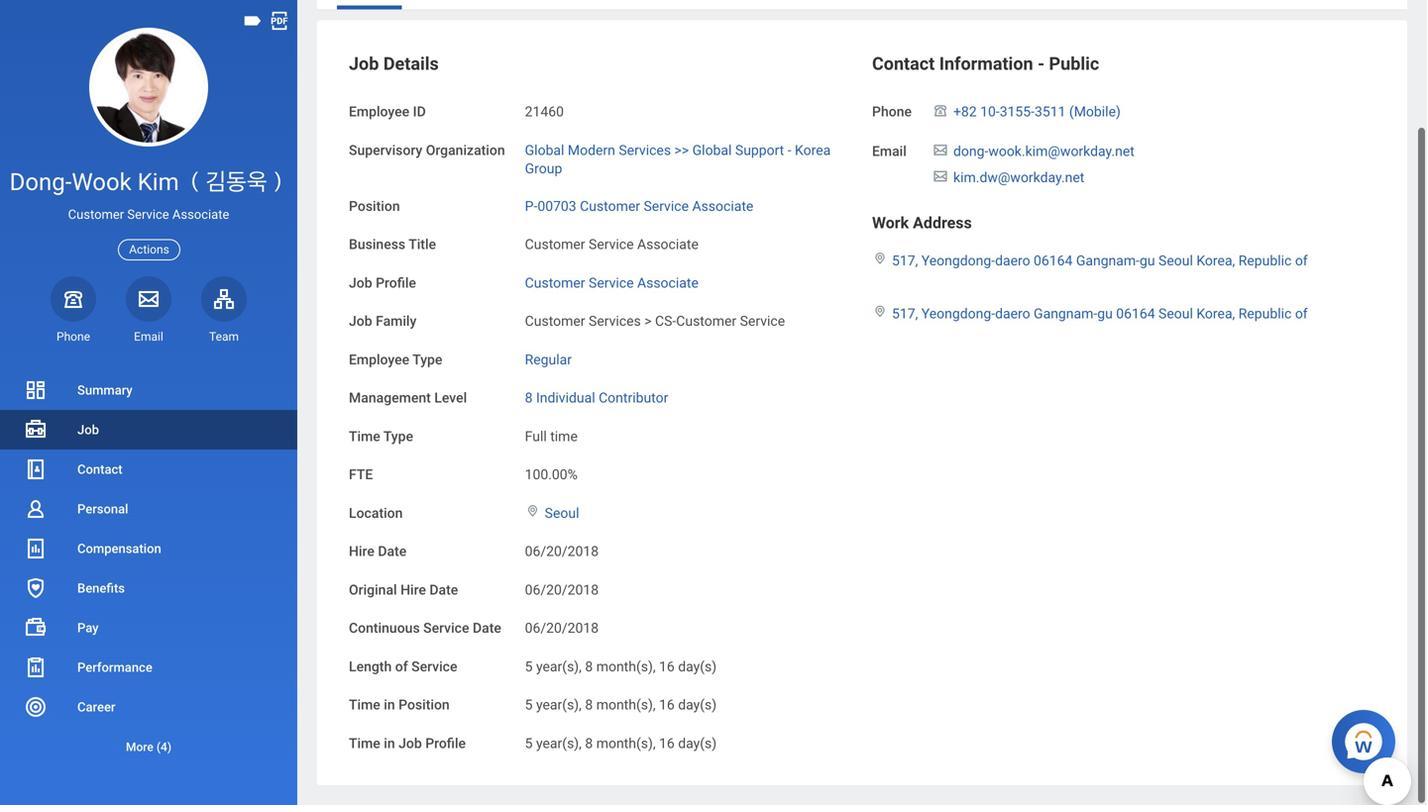 Task type: describe. For each thing, give the bounding box(es) containing it.
year(s), for time in position
[[536, 697, 582, 714]]

performance link
[[0, 648, 297, 688]]

employee type
[[349, 352, 443, 368]]

contact information - public
[[872, 54, 1100, 74]]

group
[[525, 161, 562, 177]]

517, yeongdong-daero 06164 gangnam-gu seoul korea, republic of
[[892, 253, 1308, 269]]

time
[[550, 429, 578, 445]]

employee id
[[349, 104, 426, 120]]

1 vertical spatial gu
[[1098, 306, 1113, 322]]

phone inside the contact information - public "group"
[[872, 104, 912, 120]]

517, yeongdong-daero 06164 gangnam-gu seoul korea, republic of link
[[892, 249, 1308, 269]]

seoul link
[[545, 501, 579, 522]]

mail image
[[932, 169, 950, 184]]

time type
[[349, 429, 413, 445]]

services inside global modern services >> global support - korea group
[[619, 142, 671, 158]]

p-00703 customer service associate link
[[525, 194, 754, 214]]

phone image
[[59, 287, 87, 311]]

21460
[[525, 104, 564, 120]]

summary image
[[24, 379, 48, 402]]

job image
[[24, 418, 48, 442]]

00703
[[538, 198, 577, 214]]

0 horizontal spatial 06164
[[1034, 253, 1073, 269]]

management
[[349, 390, 431, 406]]

global modern services >> global support - korea group
[[525, 142, 831, 177]]

email inside popup button
[[134, 330, 163, 344]]

517, for 517, yeongdong-daero 06164 gangnam-gu seoul korea, republic of
[[892, 253, 918, 269]]

original
[[349, 582, 397, 599]]

yeongdong- for 517, yeongdong-daero gangnam-gu 06164 seoul korea, republic of
[[922, 306, 995, 322]]

type for employee type
[[413, 352, 443, 368]]

dong-wook.kim@workday.net link
[[954, 139, 1135, 159]]

of inside "job details" "group"
[[395, 659, 408, 675]]

2 global from the left
[[693, 142, 732, 158]]

mail image inside items selected list
[[932, 142, 950, 158]]

career
[[77, 700, 115, 715]]

8 for time in job profile
[[585, 736, 593, 752]]

fte
[[349, 467, 373, 483]]

team dong-wook kim （김동욱） element
[[201, 329, 247, 345]]

personal image
[[24, 498, 48, 521]]

details
[[383, 54, 439, 74]]

time for time in job profile
[[349, 736, 380, 752]]

contact information - public group
[[872, 52, 1376, 323]]

location image for seoul
[[525, 504, 541, 518]]

month(s), for time in job profile
[[596, 736, 656, 752]]

team link
[[201, 276, 247, 345]]

year(s), for length of service
[[536, 659, 582, 675]]

employee for employee type
[[349, 352, 410, 368]]

>>
[[675, 142, 689, 158]]

3155-
[[1000, 104, 1035, 120]]

job details
[[349, 54, 439, 74]]

compensation image
[[24, 537, 48, 561]]

time in position element
[[525, 686, 717, 715]]

yeongdong- for 517, yeongdong-daero 06164 gangnam-gu seoul korea, republic of
[[922, 253, 995, 269]]

date for service
[[473, 621, 501, 637]]

location image
[[872, 252, 888, 265]]

hire date element
[[525, 532, 599, 561]]

year(s), for time in job profile
[[536, 736, 582, 752]]

summary
[[77, 383, 133, 398]]

time in job profile
[[349, 736, 466, 752]]

contact for contact information - public
[[872, 54, 935, 74]]

global modern services >> global support - korea group link
[[525, 138, 831, 177]]

contact information - public button
[[872, 54, 1100, 74]]

pay link
[[0, 609, 297, 648]]

modern
[[568, 142, 615, 158]]

personal link
[[0, 490, 297, 529]]

1 vertical spatial position
[[399, 697, 450, 714]]

job for job family
[[349, 313, 372, 330]]

job details button
[[349, 54, 439, 74]]

more (4) button
[[0, 728, 297, 767]]

pay
[[77, 621, 99, 636]]

1 global from the left
[[525, 142, 564, 158]]

public
[[1049, 54, 1100, 74]]

employee for employee id
[[349, 104, 410, 120]]

5 for time in position
[[525, 697, 533, 714]]

100.00%
[[525, 467, 578, 483]]

navigation pane region
[[0, 0, 297, 806]]

1 vertical spatial hire
[[401, 582, 426, 599]]

business title
[[349, 236, 436, 253]]

service down global modern services >> global support - korea group
[[644, 198, 689, 214]]

1 horizontal spatial gu
[[1140, 253, 1155, 269]]

+82 10-3155-3511 (mobile)
[[954, 104, 1121, 120]]

location image for 517, yeongdong-daero gangnam-gu 06164 seoul korea, republic of
[[872, 305, 888, 319]]

1 vertical spatial profile
[[425, 736, 466, 752]]

length
[[349, 659, 392, 675]]

phone dong-wook kim （김동욱） element
[[51, 329, 96, 345]]

work
[[872, 213, 909, 232]]

more (4) button
[[0, 736, 297, 760]]

service inside business title element
[[589, 236, 634, 253]]

job details group
[[349, 52, 853, 755]]

original hire date
[[349, 582, 458, 599]]

dong-
[[10, 168, 72, 196]]

associate inside navigation pane 'region'
[[172, 207, 229, 222]]

wook.kim@workday.net
[[989, 143, 1135, 159]]

email inside the contact information - public "group"
[[872, 143, 907, 159]]

actions
[[129, 243, 169, 257]]

items selected list
[[932, 139, 1167, 189]]

associate down global modern services >> global support - korea group
[[692, 198, 754, 214]]

（김동욱）
[[185, 168, 288, 196]]

contact image
[[24, 458, 48, 482]]

job profile
[[349, 275, 416, 291]]

phone inside popup button
[[56, 330, 90, 344]]

in for job
[[384, 736, 395, 752]]

phone button
[[51, 276, 96, 345]]

06/20/2018 for continuous service date
[[525, 621, 599, 637]]

8 for time in position
[[585, 697, 593, 714]]

regular
[[525, 352, 572, 368]]

in for position
[[384, 697, 395, 714]]

job family
[[349, 313, 417, 330]]

more
[[126, 741, 153, 755]]

support
[[735, 142, 784, 158]]

of for 517, yeongdong-daero gangnam-gu 06164 seoul korea, republic of
[[1295, 306, 1308, 322]]

customer right >
[[676, 313, 737, 330]]

0 vertical spatial gangnam-
[[1076, 253, 1140, 269]]

tag image
[[242, 10, 264, 32]]

contributor
[[599, 390, 668, 406]]

8 individual contributor link
[[525, 386, 668, 406]]

(4)
[[156, 741, 172, 755]]

contact link
[[0, 450, 297, 490]]

customer service associate inside navigation pane 'region'
[[68, 207, 229, 222]]

full
[[525, 429, 547, 445]]

p-00703 customer service associate
[[525, 198, 754, 214]]

8 left individual
[[525, 390, 533, 406]]

517, yeongdong-daero gangnam-gu 06164 seoul korea, republic of
[[892, 306, 1308, 322]]

seoul for 06164
[[1159, 306, 1193, 322]]

address
[[913, 213, 972, 232]]

type for time type
[[383, 429, 413, 445]]

original hire date element
[[525, 570, 599, 600]]

level
[[434, 390, 467, 406]]

continuous
[[349, 621, 420, 637]]

daero for 06164
[[995, 253, 1031, 269]]

kim.dw@workday.net
[[954, 170, 1085, 186]]

performance image
[[24, 656, 48, 680]]

job for job profile
[[349, 275, 372, 291]]



Task type: vqa. For each thing, say whether or not it's contained in the screenshot.
allowed
no



Task type: locate. For each thing, give the bounding box(es) containing it.
2 daero from the top
[[995, 306, 1031, 322]]

day(s) up time in job profile element
[[678, 697, 717, 714]]

job inside navigation pane 'region'
[[77, 423, 99, 438]]

0 vertical spatial republic
[[1239, 253, 1292, 269]]

information
[[939, 54, 1034, 74]]

2 vertical spatial 16
[[659, 736, 675, 752]]

job
[[349, 54, 379, 74], [349, 275, 372, 291], [349, 313, 372, 330], [77, 423, 99, 438], [399, 736, 422, 752]]

korea
[[795, 142, 831, 158]]

2 vertical spatial 5
[[525, 736, 533, 752]]

month(s), up time in job profile element
[[596, 697, 656, 714]]

1 vertical spatial services
[[589, 313, 641, 330]]

location image inside "job details" "group"
[[525, 504, 541, 518]]

employee id element
[[525, 92, 564, 121]]

>
[[645, 313, 652, 330]]

year(s), down time in position element
[[536, 736, 582, 752]]

16 up time in job profile element
[[659, 697, 675, 714]]

0 vertical spatial 5 year(s), 8 month(s), 16 day(s)
[[525, 659, 717, 675]]

1 horizontal spatial date
[[430, 582, 458, 599]]

hire up continuous service date
[[401, 582, 426, 599]]

associate down p-00703 customer service associate
[[637, 236, 699, 253]]

0 vertical spatial time
[[349, 429, 380, 445]]

dong-wook kim （김동욱）
[[10, 168, 288, 196]]

kim.dw@workday.net link
[[954, 166, 1085, 186]]

seoul inside 517, yeongdong-daero gangnam-gu 06164 seoul korea, republic of link
[[1159, 306, 1193, 322]]

benefits link
[[0, 569, 297, 609]]

personal
[[77, 502, 128, 517]]

seoul inside 517, yeongdong-daero 06164 gangnam-gu seoul korea, republic of link
[[1159, 253, 1193, 269]]

16 inside time in job profile element
[[659, 736, 675, 752]]

fte element
[[525, 455, 578, 485]]

job down business
[[349, 275, 372, 291]]

1 vertical spatial korea,
[[1197, 306, 1235, 322]]

1 vertical spatial 06/20/2018
[[525, 582, 599, 599]]

location image left "seoul" link
[[525, 504, 541, 518]]

service right cs-
[[740, 313, 785, 330]]

full time
[[525, 429, 578, 445]]

16 inside time in position element
[[659, 697, 675, 714]]

5
[[525, 659, 533, 675], [525, 697, 533, 714], [525, 736, 533, 752]]

services left >
[[589, 313, 641, 330]]

year(s), inside time in job profile element
[[536, 736, 582, 752]]

2 time from the top
[[349, 697, 380, 714]]

gu up 517, yeongdong-daero gangnam-gu 06164 seoul korea, republic of link
[[1140, 253, 1155, 269]]

1 vertical spatial year(s),
[[536, 697, 582, 714]]

mail image up "email dong-wook kim （김동욱）" element
[[137, 287, 161, 311]]

date left continuous service date element
[[473, 621, 501, 637]]

management level
[[349, 390, 467, 406]]

2 vertical spatial seoul
[[545, 505, 579, 522]]

2 5 year(s), 8 month(s), 16 day(s) from the top
[[525, 697, 717, 714]]

1 vertical spatial contact
[[77, 462, 123, 477]]

1 vertical spatial in
[[384, 736, 395, 752]]

06/20/2018 for hire date
[[525, 544, 599, 560]]

email
[[872, 143, 907, 159], [134, 330, 163, 344]]

republic
[[1239, 253, 1292, 269], [1239, 306, 1292, 322]]

2 vertical spatial month(s),
[[596, 736, 656, 752]]

+82
[[954, 104, 977, 120]]

associate inside business title element
[[637, 236, 699, 253]]

day(s) inside length of service element
[[678, 659, 717, 675]]

1 vertical spatial time
[[349, 697, 380, 714]]

customer
[[580, 198, 640, 214], [68, 207, 124, 222], [525, 236, 585, 253], [525, 275, 585, 291], [525, 313, 585, 330], [676, 313, 737, 330]]

3 16 from the top
[[659, 736, 675, 752]]

0 horizontal spatial date
[[378, 544, 407, 560]]

1 time from the top
[[349, 429, 380, 445]]

day(s) down time in position element
[[678, 736, 717, 752]]

job left family
[[349, 313, 372, 330]]

0 vertical spatial yeongdong-
[[922, 253, 995, 269]]

1 vertical spatial month(s),
[[596, 697, 656, 714]]

- inside "group"
[[1038, 54, 1045, 74]]

month(s), down time in position element
[[596, 736, 656, 752]]

customer service associate for business title element
[[525, 236, 699, 253]]

job link
[[0, 410, 297, 450]]

day(s) up time in position element
[[678, 659, 717, 675]]

0 vertical spatial mail image
[[932, 142, 950, 158]]

time up fte
[[349, 429, 380, 445]]

8 inside time in position element
[[585, 697, 593, 714]]

0 vertical spatial services
[[619, 142, 671, 158]]

0 vertical spatial gu
[[1140, 253, 1155, 269]]

day(s) inside time in position element
[[678, 697, 717, 714]]

gangnam- up 517, yeongdong-daero gangnam-gu 06164 seoul korea, republic of link
[[1076, 253, 1140, 269]]

actions button
[[118, 239, 180, 260]]

2 vertical spatial year(s),
[[536, 736, 582, 752]]

job left details
[[349, 54, 379, 74]]

year(s), inside time in position element
[[536, 697, 582, 714]]

1 horizontal spatial contact
[[872, 54, 935, 74]]

job down time in position
[[399, 736, 422, 752]]

customer inside navigation pane 'region'
[[68, 207, 124, 222]]

team
[[209, 330, 239, 344]]

- left korea at top right
[[788, 142, 792, 158]]

16 up time in position element
[[659, 659, 675, 675]]

performance
[[77, 661, 152, 676]]

0 horizontal spatial global
[[525, 142, 564, 158]]

customer service associate for customer service associate link
[[525, 275, 699, 291]]

0 horizontal spatial gu
[[1098, 306, 1113, 322]]

1 vertical spatial republic
[[1239, 306, 1292, 322]]

customer service associate down business title element
[[525, 275, 699, 291]]

seoul down 517, yeongdong-daero 06164 gangnam-gu seoul korea, republic of
[[1159, 306, 1193, 322]]

1 horizontal spatial 06164
[[1116, 306, 1155, 322]]

1 vertical spatial gangnam-
[[1034, 306, 1098, 322]]

time down time in position
[[349, 736, 380, 752]]

2 vertical spatial 06/20/2018
[[525, 621, 599, 637]]

0 vertical spatial position
[[349, 198, 400, 214]]

contact up personal
[[77, 462, 123, 477]]

customer services > cs-customer service
[[525, 313, 785, 330]]

1 yeongdong- from the top
[[922, 253, 995, 269]]

1 horizontal spatial -
[[1038, 54, 1045, 74]]

3 5 year(s), 8 month(s), 16 day(s) from the top
[[525, 736, 717, 752]]

type
[[413, 352, 443, 368], [383, 429, 413, 445]]

1 year(s), from the top
[[536, 659, 582, 675]]

3 06/20/2018 from the top
[[525, 621, 599, 637]]

customer up regular link at the left of page
[[525, 313, 585, 330]]

8 inside length of service element
[[585, 659, 593, 675]]

yeongdong-
[[922, 253, 995, 269], [922, 306, 995, 322]]

1 vertical spatial 5
[[525, 697, 533, 714]]

day(s) inside time in job profile element
[[678, 736, 717, 752]]

seoul up 517, yeongdong-daero gangnam-gu 06164 seoul korea, republic of link
[[1159, 253, 1193, 269]]

service down business title element
[[589, 275, 634, 291]]

3 month(s), from the top
[[596, 736, 656, 752]]

contact inside navigation pane 'region'
[[77, 462, 123, 477]]

seoul inside "job details" "group"
[[545, 505, 579, 522]]

5 year(s), 8 month(s), 16 day(s) up time in job profile element
[[525, 697, 717, 714]]

gu down 517, yeongdong-daero 06164 gangnam-gu seoul korea, republic of
[[1098, 306, 1113, 322]]

0 vertical spatial 16
[[659, 659, 675, 675]]

0 horizontal spatial location image
[[525, 504, 541, 518]]

supervisory organization
[[349, 142, 505, 158]]

2 republic from the top
[[1239, 306, 1292, 322]]

0 vertical spatial korea,
[[1197, 253, 1235, 269]]

view printable version (pdf) image
[[269, 10, 290, 32]]

0 horizontal spatial profile
[[376, 275, 416, 291]]

2 vertical spatial of
[[395, 659, 408, 675]]

2 in from the top
[[384, 736, 395, 752]]

3 5 from the top
[[525, 736, 533, 752]]

517, right location icon at the top of page
[[892, 253, 918, 269]]

more (4)
[[126, 741, 172, 755]]

profile down time in position
[[425, 736, 466, 752]]

day(s)
[[678, 659, 717, 675], [678, 697, 717, 714], [678, 736, 717, 752]]

career link
[[0, 688, 297, 728]]

profile up family
[[376, 275, 416, 291]]

2 16 from the top
[[659, 697, 675, 714]]

length of service
[[349, 659, 457, 675]]

id
[[413, 104, 426, 120]]

5 inside length of service element
[[525, 659, 533, 675]]

2 horizontal spatial date
[[473, 621, 501, 637]]

position
[[349, 198, 400, 214], [399, 697, 450, 714]]

contact up phone image
[[872, 54, 935, 74]]

of inside 517, yeongdong-daero 06164 gangnam-gu seoul korea, republic of link
[[1295, 253, 1308, 269]]

day(s) for length of service
[[678, 659, 717, 675]]

customer service associate
[[68, 207, 229, 222], [525, 236, 699, 253], [525, 275, 699, 291]]

employee down job family at the top
[[349, 352, 410, 368]]

hire date
[[349, 544, 407, 560]]

day(s) for time in position
[[678, 697, 717, 714]]

0 horizontal spatial -
[[788, 142, 792, 158]]

service inside navigation pane 'region'
[[127, 207, 169, 222]]

type up management level
[[413, 352, 443, 368]]

16 for time in position
[[659, 697, 675, 714]]

in down time in position
[[384, 736, 395, 752]]

customer service associate up customer service associate link
[[525, 236, 699, 253]]

1 employee from the top
[[349, 104, 410, 120]]

service up customer service associate link
[[589, 236, 634, 253]]

customer service associate down dong-wook kim （김동욱）
[[68, 207, 229, 222]]

5 inside time in position element
[[525, 697, 533, 714]]

global right >> on the top of the page
[[693, 142, 732, 158]]

1 vertical spatial 517,
[[892, 306, 918, 322]]

1 daero from the top
[[995, 253, 1031, 269]]

benefits image
[[24, 577, 48, 601]]

1 vertical spatial email
[[134, 330, 163, 344]]

0 vertical spatial day(s)
[[678, 659, 717, 675]]

2 employee from the top
[[349, 352, 410, 368]]

0 vertical spatial customer service associate
[[68, 207, 229, 222]]

service down continuous service date
[[412, 659, 457, 675]]

seoul up hire date element in the bottom of the page
[[545, 505, 579, 522]]

korea, for 06164
[[1197, 306, 1235, 322]]

time down length at the left of page
[[349, 697, 380, 714]]

0 vertical spatial contact
[[872, 54, 935, 74]]

1 vertical spatial phone
[[56, 330, 90, 344]]

0 horizontal spatial contact
[[77, 462, 123, 477]]

2 vertical spatial date
[[473, 621, 501, 637]]

associate up job family element
[[637, 275, 699, 291]]

regular link
[[525, 348, 572, 368]]

year(s), down continuous service date element
[[536, 659, 582, 675]]

8 up time in position element
[[585, 659, 593, 675]]

list
[[0, 371, 297, 767]]

0 vertical spatial employee
[[349, 104, 410, 120]]

contact for contact
[[77, 462, 123, 477]]

1 vertical spatial date
[[430, 582, 458, 599]]

5 year(s), 8 month(s), 16 day(s) down time in position element
[[525, 736, 717, 752]]

0 vertical spatial location image
[[872, 305, 888, 319]]

1 vertical spatial 06164
[[1116, 306, 1155, 322]]

phone down phone icon
[[56, 330, 90, 344]]

8 down time in position element
[[585, 736, 593, 752]]

0 vertical spatial phone
[[872, 104, 912, 120]]

date for hire
[[430, 582, 458, 599]]

korea, for gu
[[1197, 253, 1235, 269]]

associate down （김동욱）
[[172, 207, 229, 222]]

1 horizontal spatial global
[[693, 142, 732, 158]]

month(s), inside time in job profile element
[[596, 736, 656, 752]]

type down management
[[383, 429, 413, 445]]

3511
[[1035, 104, 1066, 120]]

1 horizontal spatial hire
[[401, 582, 426, 599]]

517, down work
[[892, 306, 918, 322]]

service down dong-wook kim （김동욱）
[[127, 207, 169, 222]]

16 inside length of service element
[[659, 659, 675, 675]]

3 year(s), from the top
[[536, 736, 582, 752]]

3 time from the top
[[349, 736, 380, 752]]

summary link
[[0, 371, 297, 410]]

1 vertical spatial mail image
[[137, 287, 161, 311]]

employee
[[349, 104, 410, 120], [349, 352, 410, 368]]

8 up time in job profile element
[[585, 697, 593, 714]]

0 vertical spatial profile
[[376, 275, 416, 291]]

1 vertical spatial -
[[788, 142, 792, 158]]

06164 up 517, yeongdong-daero gangnam-gu 06164 seoul korea, republic of link
[[1034, 253, 1073, 269]]

p-
[[525, 198, 538, 214]]

5 for length of service
[[525, 659, 533, 675]]

email up summary link
[[134, 330, 163, 344]]

1 day(s) from the top
[[678, 659, 717, 675]]

1 horizontal spatial location image
[[872, 305, 888, 319]]

06/20/2018 for original hire date
[[525, 582, 599, 599]]

services inside job family element
[[589, 313, 641, 330]]

2 vertical spatial day(s)
[[678, 736, 717, 752]]

dong-wook.kim@workday.net
[[954, 143, 1135, 159]]

16 down time in position element
[[659, 736, 675, 752]]

list containing summary
[[0, 371, 297, 767]]

location image
[[872, 305, 888, 319], [525, 504, 541, 518]]

2 yeongdong- from the top
[[922, 306, 995, 322]]

services left >> on the top of the page
[[619, 142, 671, 158]]

compensation link
[[0, 529, 297, 569]]

1 vertical spatial 5 year(s), 8 month(s), 16 day(s)
[[525, 697, 717, 714]]

phone
[[872, 104, 912, 120], [56, 330, 90, 344]]

0 vertical spatial date
[[378, 544, 407, 560]]

email dong-wook kim （김동욱） element
[[126, 329, 171, 345]]

2 korea, from the top
[[1197, 306, 1235, 322]]

0 vertical spatial year(s),
[[536, 659, 582, 675]]

month(s), inside length of service element
[[596, 659, 656, 675]]

1 vertical spatial location image
[[525, 504, 541, 518]]

business
[[349, 236, 406, 253]]

517,
[[892, 253, 918, 269], [892, 306, 918, 322]]

republic for 517, yeongdong-daero gangnam-gu 06164 seoul korea, republic of
[[1239, 306, 1292, 322]]

0 vertical spatial in
[[384, 697, 395, 714]]

2 vertical spatial customer service associate
[[525, 275, 699, 291]]

3 day(s) from the top
[[678, 736, 717, 752]]

position up time in job profile at left bottom
[[399, 697, 450, 714]]

0 horizontal spatial mail image
[[137, 287, 161, 311]]

06/20/2018
[[525, 544, 599, 560], [525, 582, 599, 599], [525, 621, 599, 637]]

5 for time in job profile
[[525, 736, 533, 752]]

gu
[[1140, 253, 1155, 269], [1098, 306, 1113, 322]]

length of service element
[[525, 647, 717, 677]]

5 inside time in job profile element
[[525, 736, 533, 752]]

time in position
[[349, 697, 450, 714]]

1 korea, from the top
[[1197, 253, 1235, 269]]

2 06/20/2018 from the top
[[525, 582, 599, 599]]

0 vertical spatial month(s),
[[596, 659, 656, 675]]

phone image
[[932, 103, 950, 118]]

time in job profile element
[[525, 724, 717, 754]]

position up business
[[349, 198, 400, 214]]

0 vertical spatial of
[[1295, 253, 1308, 269]]

- left public
[[1038, 54, 1045, 74]]

5 year(s), 8 month(s), 16 day(s)
[[525, 659, 717, 675], [525, 697, 717, 714], [525, 736, 717, 752]]

16
[[659, 659, 675, 675], [659, 697, 675, 714], [659, 736, 675, 752]]

5 year(s), 8 month(s), 16 day(s) for time in job profile
[[525, 736, 717, 752]]

in down length of service
[[384, 697, 395, 714]]

1 horizontal spatial email
[[872, 143, 907, 159]]

customer down 00703 in the top left of the page
[[525, 236, 585, 253]]

06/20/2018 up original hire date element
[[525, 544, 599, 560]]

1 vertical spatial customer service associate
[[525, 236, 699, 253]]

view team image
[[212, 287, 236, 311]]

1 in from the top
[[384, 697, 395, 714]]

2 year(s), from the top
[[536, 697, 582, 714]]

date up continuous service date
[[430, 582, 458, 599]]

1 vertical spatial type
[[383, 429, 413, 445]]

of inside 517, yeongdong-daero gangnam-gu 06164 seoul korea, republic of link
[[1295, 306, 1308, 322]]

global up group
[[525, 142, 564, 158]]

16 for time in job profile
[[659, 736, 675, 752]]

1 horizontal spatial mail image
[[932, 142, 950, 158]]

2 day(s) from the top
[[678, 697, 717, 714]]

5 year(s), 8 month(s), 16 day(s) up time in position element
[[525, 659, 717, 675]]

1 vertical spatial of
[[1295, 306, 1308, 322]]

1 vertical spatial employee
[[349, 352, 410, 368]]

hire
[[349, 544, 375, 560], [401, 582, 426, 599]]

time
[[349, 429, 380, 445], [349, 697, 380, 714], [349, 736, 380, 752]]

contact
[[872, 54, 935, 74], [77, 462, 123, 477]]

job family element
[[525, 301, 785, 331]]

customer down the wook
[[68, 207, 124, 222]]

career image
[[24, 696, 48, 720]]

5 year(s), 8 month(s), 16 day(s) for time in position
[[525, 697, 717, 714]]

compensation
[[77, 542, 161, 557]]

517, for 517, yeongdong-daero gangnam-gu 06164 seoul korea, republic of
[[892, 306, 918, 322]]

hire up original
[[349, 544, 375, 560]]

0 vertical spatial hire
[[349, 544, 375, 560]]

8 for length of service
[[585, 659, 593, 675]]

16 for length of service
[[659, 659, 675, 675]]

daero
[[995, 253, 1031, 269], [995, 306, 1031, 322]]

supervisory
[[349, 142, 423, 158]]

1 vertical spatial seoul
[[1159, 306, 1193, 322]]

1 republic from the top
[[1239, 253, 1292, 269]]

daero for gangnam-
[[995, 306, 1031, 322]]

1 vertical spatial yeongdong-
[[922, 306, 995, 322]]

time for time in position
[[349, 697, 380, 714]]

0 horizontal spatial email
[[134, 330, 163, 344]]

0 vertical spatial 06/20/2018
[[525, 544, 599, 560]]

location image down location icon at the top of page
[[872, 305, 888, 319]]

date up original hire date
[[378, 544, 407, 560]]

mail image up mail icon
[[932, 142, 950, 158]]

0 vertical spatial type
[[413, 352, 443, 368]]

time for time type
[[349, 429, 380, 445]]

+82 10-3155-3511 (mobile) link
[[954, 100, 1121, 120]]

contact inside "group"
[[872, 54, 935, 74]]

family
[[376, 313, 417, 330]]

(mobile)
[[1070, 104, 1121, 120]]

06/20/2018 up continuous service date element
[[525, 582, 599, 599]]

2 5 from the top
[[525, 697, 533, 714]]

employee up supervisory
[[349, 104, 410, 120]]

customer inside business title element
[[525, 236, 585, 253]]

1 06/20/2018 from the top
[[525, 544, 599, 560]]

1 16 from the top
[[659, 659, 675, 675]]

mail image inside popup button
[[137, 287, 161, 311]]

1 5 year(s), 8 month(s), 16 day(s) from the top
[[525, 659, 717, 675]]

5 year(s), 8 month(s), 16 day(s) for length of service
[[525, 659, 717, 675]]

seoul for gu
[[1159, 253, 1193, 269]]

0 vertical spatial daero
[[995, 253, 1031, 269]]

-
[[1038, 54, 1045, 74], [788, 142, 792, 158]]

0 vertical spatial seoul
[[1159, 253, 1193, 269]]

1 517, from the top
[[892, 253, 918, 269]]

1 5 from the top
[[525, 659, 533, 675]]

continuous service date
[[349, 621, 501, 637]]

email up work
[[872, 143, 907, 159]]

0 vertical spatial 06164
[[1034, 253, 1073, 269]]

job for job details
[[349, 54, 379, 74]]

gangnam- down 517, yeongdong-daero 06164 gangnam-gu seoul korea, republic of
[[1034, 306, 1098, 322]]

2 vertical spatial time
[[349, 736, 380, 752]]

full time element
[[525, 425, 578, 445]]

customer service associate link
[[525, 271, 699, 291]]

business title element
[[525, 225, 699, 254]]

8 individual contributor
[[525, 390, 668, 406]]

2 month(s), from the top
[[596, 697, 656, 714]]

2 vertical spatial 5 year(s), 8 month(s), 16 day(s)
[[525, 736, 717, 752]]

service inside job family element
[[740, 313, 785, 330]]

benefits
[[77, 581, 125, 596]]

customer down business title element
[[525, 275, 585, 291]]

1 vertical spatial daero
[[995, 306, 1031, 322]]

organization
[[426, 142, 505, 158]]

location
[[349, 505, 403, 522]]

1 horizontal spatial phone
[[872, 104, 912, 120]]

service down original hire date
[[423, 621, 469, 637]]

tab list
[[317, 0, 1427, 9]]

1 vertical spatial 16
[[659, 697, 675, 714]]

06/20/2018 down original hire date element
[[525, 621, 599, 637]]

job down summary
[[77, 423, 99, 438]]

0 vertical spatial 5
[[525, 659, 533, 675]]

- inside global modern services >> global support - korea group
[[788, 142, 792, 158]]

customer up business title element
[[580, 198, 640, 214]]

month(s), up time in position element
[[596, 659, 656, 675]]

0 vertical spatial email
[[872, 143, 907, 159]]

month(s), inside time in position element
[[596, 697, 656, 714]]

month(s), for length of service
[[596, 659, 656, 675]]

0 vertical spatial 517,
[[892, 253, 918, 269]]

2 517, from the top
[[892, 306, 918, 322]]

8
[[525, 390, 533, 406], [585, 659, 593, 675], [585, 697, 593, 714], [585, 736, 593, 752]]

of for 517, yeongdong-daero 06164 gangnam-gu seoul korea, republic of
[[1295, 253, 1308, 269]]

kim
[[138, 168, 179, 196]]

year(s), inside length of service element
[[536, 659, 582, 675]]

month(s), for time in position
[[596, 697, 656, 714]]

1 month(s), from the top
[[596, 659, 656, 675]]

mail image
[[932, 142, 950, 158], [137, 287, 161, 311]]

republic for 517, yeongdong-daero 06164 gangnam-gu seoul korea, republic of
[[1239, 253, 1292, 269]]

1 horizontal spatial profile
[[425, 736, 466, 752]]

email button
[[126, 276, 171, 345]]

day(s) for time in job profile
[[678, 736, 717, 752]]

10-
[[980, 104, 1000, 120]]

06164 down 517, yeongdong-daero 06164 gangnam-gu seoul korea, republic of
[[1116, 306, 1155, 322]]

cs-
[[655, 313, 676, 330]]

phone left phone image
[[872, 104, 912, 120]]

0 vertical spatial -
[[1038, 54, 1045, 74]]

work address
[[872, 213, 972, 232]]

gangnam-
[[1076, 253, 1140, 269], [1034, 306, 1098, 322]]

dong-
[[954, 143, 989, 159]]

of
[[1295, 253, 1308, 269], [1295, 306, 1308, 322], [395, 659, 408, 675]]

year(s), up time in job profile element
[[536, 697, 582, 714]]

pay image
[[24, 617, 48, 640]]

8 inside time in job profile element
[[585, 736, 593, 752]]

0 horizontal spatial hire
[[349, 544, 375, 560]]

continuous service date element
[[525, 609, 599, 638]]



